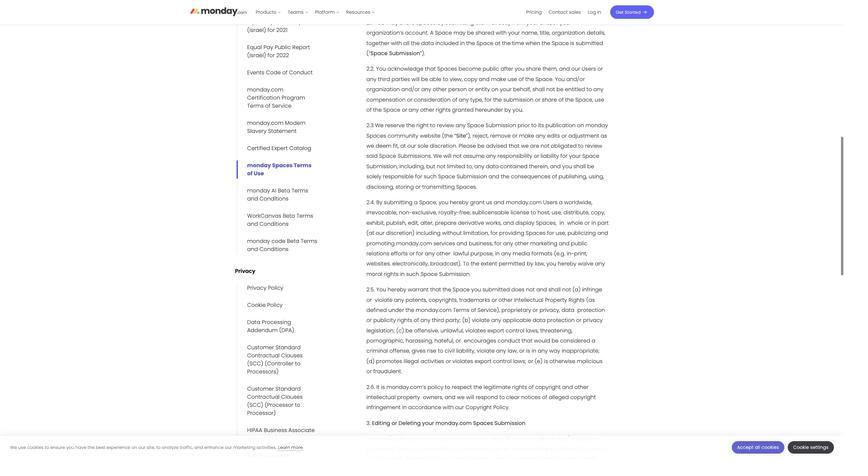 Task type: vqa. For each thing, say whether or not it's contained in the screenshot.
2021
yes



Task type: describe. For each thing, give the bounding box(es) containing it.
the up hereunder
[[493, 96, 502, 104]]

please
[[459, 142, 476, 150]]

1 vertical spatial hereby
[[558, 260, 577, 268]]

and down the part at the top right
[[598, 230, 608, 237]]

1 horizontal spatial time
[[542, 456, 554, 460]]

conditions for ai
[[260, 195, 289, 203]]

not up 'limited'
[[453, 153, 462, 160]]

the inside dialog
[[88, 445, 95, 451]]

other down consideration
[[420, 106, 434, 114]]

policy for cookie policy
[[267, 302, 283, 309]]

sole
[[418, 142, 429, 150]]

and up (e.g.
[[559, 240, 570, 248]]

be right (c)
[[406, 327, 413, 335]]

you down them, at the right of the page
[[555, 75, 565, 83]]

0 vertical spatial protection
[[578, 307, 605, 315]]

be down the 'reject,' in the right of the page
[[478, 142, 485, 150]]

0 vertical spatial violates
[[466, 327, 486, 335]]

catalog
[[289, 145, 311, 152]]

1 vertical spatial violate
[[472, 317, 490, 325]]

space down the shared
[[477, 39, 494, 47]]

we inside 2.3 we reserve the right to review any space submission prior to its publication on monday spaces community website (the "
[[375, 122, 384, 130]]

2.6. it is monday.com's policy to respect the legitimate rights of copyright and other intellectual property  owners, and we will respond to clear notices of alleged copyright infringement in accordance with our copyright policy.
[[367, 384, 596, 412]]

monday ai beta terms and conditions
[[247, 187, 308, 203]]

submitted down editing
[[367, 446, 394, 454]]

or inside you and/or the administrator of your account, may, at any time, delete and/or disable a submitted space, submitted by you or in case your an administrator submitted by users of your account. deletion of space shall be made within reasonable time from time of t
[[463, 446, 469, 454]]

for down obligated
[[561, 153, 568, 160]]

type,
[[471, 96, 483, 104]]

you down (e.g.
[[547, 260, 557, 268]]

laws,
[[526, 327, 539, 335]]

you up royalty-
[[439, 199, 449, 207]]

broadcast).
[[431, 260, 462, 268]]

platform
[[315, 9, 335, 15]]

pay for 2022
[[264, 43, 273, 51]]

in up extent
[[495, 250, 500, 258]]

clauses for (controller
[[281, 352, 303, 360]]

account. inside 2.1. you may share spaces by submitting them directly from your and/or your organization's account. a space may be shared with your name, title, organization details, together with all the data included in the space at the time when the space is submitted ("
[[405, 29, 429, 37]]

unlawful,
[[441, 327, 464, 335]]

submission inside 2.3 we reserve the right to review any space submission prior to its publication on monday spaces community website (the "
[[486, 122, 516, 130]]

trademarks
[[460, 297, 490, 304]]

of right 'notices' at the right bottom of the page
[[542, 394, 548, 402]]

terms inside monday code beta terms and conditions
[[301, 238, 317, 245]]

and down liability
[[550, 163, 561, 171]]

hipaa business associate agreement link
[[237, 426, 321, 444]]

to inside "2.5. you hereby warrant that the space you submitted does not and shall not (a) infringe or  violate any patents, copyrights, trademarks or other intellectual property rights (as defined under the monday.com terms of service), proprietary or privacy, data  protection or publicity rights of any third party; (b) violate any applicable data protection or privacy legislation; (c) be offensive, unlawful, violates export control laws, threatening, pornographic, harassing, hateful, or  encourages conduct that would be considered a criminal offense, gives rise to civil liability, violate any law, or is in any way inappropriate; (d) promotes illegal activities or violates export control laws; or (e) is otherwise malicious or fraudulent."
[[438, 348, 443, 356]]

other inside 2.4. by submitting a space, you hereby grant us and monday.com users a worldwide, irrevocable, non-exclusive, royalty-free, sublicensable license to host, use, distribute, copy, exhibit, publish, edit, alter, prepare derivative works, and display spaces,  in  whole or in part (at our discretion) including without limitation, for providing spaces for use, publicizing and promoting monday.com services and business, for any other marketing and public relations efforts or for any other  lawful purpose, in any media formats (e.g. in-print, websites. electronically, broadcast). to the extent permitted by law, you hereby waive any moral rights in such space submission.
[[515, 240, 529, 248]]

the down directly
[[502, 39, 511, 47]]

them
[[476, 19, 490, 27]]

to right policy
[[445, 384, 451, 392]]

monday.com modern slavery statement
[[247, 119, 306, 135]]

a up exclusive,
[[414, 199, 418, 207]]

for down providing
[[495, 240, 502, 248]]

0 horizontal spatial may
[[386, 19, 398, 27]]

pay for 2021
[[264, 18, 273, 26]]

for inside equal pay public report (israel) for 2022
[[268, 51, 275, 59]]

of up 2.3
[[367, 106, 372, 114]]

space up included
[[435, 29, 452, 37]]

of down person
[[452, 96, 458, 104]]

contact sales link
[[546, 7, 585, 18]]

1 vertical spatial control
[[493, 358, 512, 366]]

the inside 2.4. by submitting a space, you hereby grant us and monday.com users a worldwide, irrevocable, non-exclusive, royalty-free, sublicensable license to host, use, distribute, copy, exhibit, publish, edit, alter, prepare derivative works, and display spaces,  in  whole or in part (at our discretion) including without limitation, for providing spaces for use, publicizing and promoting monday.com services and business, for any other marketing and public relations efforts or for any other  lawful purpose, in any media formats (e.g. in-print, websites. electronically, broadcast). to the extent permitted by law, you hereby waive any moral rights in such space submission.
[[471, 260, 480, 268]]

customer standard contractual clauses (scc)             (controller to processors)
[[247, 344, 303, 376]]

be left able
[[421, 75, 428, 83]]

spaces inside 2.4. by submitting a space, you hereby grant us and monday.com users a worldwide, irrevocable, non-exclusive, royalty-free, sublicensable license to host, use, distribute, copy, exhibit, publish, edit, alter, prepare derivative works, and display spaces,  in  whole or in part (at our discretion) including without limitation, for providing spaces for use, publicizing and promoting monday.com services and business, for any other marketing and public relations efforts or for any other  lawful purpose, in any media formats (e.g. in-print, websites. electronically, broadcast). to the extent permitted by law, you hereby waive any moral rights in such space submission.
[[526, 230, 546, 237]]

discretion)
[[386, 230, 415, 237]]

equal pay public report (israel) for 2021
[[247, 18, 310, 34]]

any up consideration
[[422, 86, 431, 93]]

experience
[[107, 445, 130, 451]]

and down respect
[[445, 394, 456, 402]]

terms inside workcanvas beta terms and conditions
[[297, 212, 313, 220]]

by
[[376, 199, 383, 207]]

warrant
[[408, 286, 429, 294]]

our right "enhance"
[[225, 445, 232, 451]]

public inside 2.4. by submitting a space, you hereby grant us and monday.com users a worldwide, irrevocable, non-exclusive, royalty-free, sublicensable license to host, use, distribute, copy, exhibit, publish, edit, alter, prepare derivative works, and display spaces,  in  whole or in part (at our discretion) including without limitation, for providing spaces for use, publicizing and promoting monday.com services and business, for any other marketing and public relations efforts or for any other  lawful purpose, in any media formats (e.g. in-print, websites. electronically, broadcast). to the extent permitted by law, you hereby waive any moral rights in such space submission.
[[571, 240, 588, 248]]

for down host,
[[547, 230, 555, 237]]

and right the us
[[494, 199, 505, 207]]

associate
[[289, 427, 315, 435]]

you inside "2.5. you hereby warrant that the space you submitted does not and shall not (a) infringe or  violate any patents, copyrights, trademarks or other intellectual property rights (as defined under the monday.com terms of service), proprietary or privacy, data  protection or publicity rights of any third party; (b) violate any applicable data protection or privacy legislation; (c) be offensive, unlawful, violates export control laws, threatening, pornographic, harassing, hateful, or  encourages conduct that would be considered a criminal offense, gives rise to civil liability, violate any law, or is in any way inappropriate; (d) promotes illegal activities or violates export control laws; or (e) is otherwise malicious or fraudulent."
[[471, 286, 481, 294]]

submitting inside 2.1. you may share spaces by submitting them directly from your and/or your organization's account. a space may be shared with your name, title, organization details, together with all the data included in the space at the time when the space is submitted ("
[[446, 19, 474, 27]]

sales
[[569, 9, 581, 15]]

by inside 2.1. you may share spaces by submitting them directly from your and/or your organization's account. a space may be shared with your name, title, organization details, together with all the data included in the space at the time when the space is submitted ("
[[438, 19, 444, 27]]

spaces inside 2.3 we reserve the right to review any space submission prior to its publication on monday spaces community website (the "
[[367, 132, 386, 140]]

a left worldwide, on the right
[[559, 199, 563, 207]]

(e.g.
[[554, 250, 566, 258]]

be up way
[[552, 338, 559, 345]]

1 vertical spatial export
[[475, 358, 492, 366]]

monday.com logo image
[[190, 4, 247, 18]]

business
[[264, 427, 287, 435]]

accept all cookies
[[738, 445, 780, 451]]

that inside 2.2. you acknowledge that spaces become public after you share them, and our users or any third parties will be able to view, copy and make use of the space. you and/or organization and/or any other person or entity on your behalf, shall not be entitled to any compensation or consideration of any type, for the submission or share of the space, use of the space or any other rights granted hereunder by you.
[[425, 65, 436, 73]]

the inside 2.3 we reserve the right to review any space submission prior to its publication on monday spaces community website (the "
[[406, 122, 415, 130]]

you inside dialog
[[66, 445, 74, 451]]

organization's
[[367, 29, 404, 37]]

free,
[[460, 209, 471, 217]]

of inside "), reject, remove or make any edits or adjustment as we deem fit, at our sole discretion. please be advised that we are not obligated to review said space submissions. we will not assume any responsibility or liability for your space submission, including, but not limited to, any data contained therein, and you shall be solely responsible for such space submission and the consequences of publishing, using, disclosing, storing or transmitting spaces.
[[552, 173, 557, 181]]

owners,
[[423, 394, 443, 402]]

at inside 2.1. you may share spaces by submitting them directly from your and/or your organization's account. a space may be shared with your name, title, organization details, together with all the data included in the space at the time when the space is submitted ("
[[495, 39, 501, 47]]

time inside 2.1. you may share spaces by submitting them directly from your and/or your organization's account. a space may be shared with your name, title, organization details, together with all the data included in the space at the time when the space is submitted ("
[[512, 39, 524, 47]]

irrevocable,
[[367, 209, 398, 217]]

0 vertical spatial use,
[[552, 209, 562, 217]]

the inside you and/or the administrator of your account, may, at any time, delete and/or disable a submitted space, submitted by you or in case your an administrator submitted by users of your account. deletion of space shall be made within reasonable time from time of t
[[398, 436, 407, 443]]

2 horizontal spatial time
[[570, 456, 582, 460]]

grant
[[470, 199, 485, 207]]

without
[[442, 230, 462, 237]]

entity
[[476, 86, 490, 93]]

the up behalf,
[[526, 75, 534, 83]]

1 vertical spatial copyright
[[571, 394, 596, 402]]

by down disable
[[579, 446, 586, 454]]

events
[[247, 69, 265, 76]]

business,
[[469, 240, 493, 248]]

space, inside you and/or the administrator of your account, may, at any time, delete and/or disable a submitted space, submitted by you or in case your an administrator submitted by users of your account. deletion of space shall be made within reasonable time from time of t
[[396, 446, 413, 454]]

cookie for cookie settings
[[794, 445, 809, 451]]

0 vertical spatial control
[[506, 327, 525, 335]]

by down 3. editing or deleting your monday.com spaces submission
[[444, 446, 450, 454]]

(scc) for processor)
[[247, 402, 263, 410]]

expert
[[272, 145, 288, 152]]

0 vertical spatial export
[[488, 327, 504, 335]]

rights inside '2.6. it is monday.com's policy to respect the legitimate rights of copyright and other intellectual property  owners, and we will respond to clear notices of alleged copyright infringement in accordance with our copyright policy.'
[[512, 384, 527, 392]]

submission inside "), reject, remove or make any edits or adjustment as we deem fit, at our sole discretion. please be advised that we are not obligated to review said space submissions. we will not assume any responsibility or liability for your space submission, including, but not limited to, any data contained therein, and you shall be solely responsible for such space submission and the consequences of publishing, using, disclosing, storing or transmitting spaces.
[[457, 173, 487, 181]]

and inside "2.5. you hereby warrant that the space you submitted does not and shall not (a) infringe or  violate any patents, copyrights, trademarks or other intellectual property rights (as defined under the monday.com terms of service), proprietary or privacy, data  protection or publicity rights of any third party; (b) violate any applicable data protection or privacy legislation; (c) be offensive, unlawful, violates export control laws, threatening, pornographic, harassing, hateful, or  encourages conduct that would be considered a criminal offense, gives rise to civil liability, violate any law, or is in any way inappropriate; (d) promotes illegal activities or violates export control laws; or (e) is otherwise malicious or fraudulent."
[[537, 286, 547, 294]]

cookies for use
[[27, 445, 44, 451]]

policy for privacy policy
[[268, 285, 284, 292]]

any down advised
[[486, 153, 496, 160]]

0 horizontal spatial administrator
[[408, 436, 444, 443]]

learn
[[278, 445, 290, 451]]

organization inside 2.2. you acknowledge that spaces become public after you share them, and our users or any third parties will be able to view, copy and make use of the space. you and/or organization and/or any other person or entity on your behalf, shall not be entitled to any compensation or consideration of any type, for the submission or share of the space, use of the space or any other rights granted hereunder by you.
[[367, 86, 400, 93]]

2 horizontal spatial share
[[542, 96, 557, 104]]

therein,
[[529, 163, 549, 171]]

any up right
[[409, 106, 419, 114]]

lawful
[[454, 250, 469, 258]]

infringe
[[582, 286, 602, 294]]

of up behalf,
[[519, 75, 524, 83]]

ai
[[272, 187, 277, 195]]

criminal
[[367, 348, 388, 356]]

considered
[[560, 338, 591, 345]]

"
[[455, 132, 457, 140]]

1 vertical spatial use,
[[556, 230, 566, 237]]

any up granted
[[459, 96, 469, 104]]

intellectual
[[367, 394, 396, 402]]

submission down policy.
[[495, 420, 526, 428]]

space up transmitting
[[438, 173, 455, 181]]

data inside "), reject, remove or make any edits or adjustment as we deem fit, at our sole discretion. please be advised that we are not obligated to review said space submissions. we will not assume any responsibility or liability for your space submission, including, but not limited to, any data contained therein, and you shall be solely responsible for such space submission and the consequences of publishing, using, disclosing, storing or transmitting spaces.
[[486, 163, 499, 171]]

promoting
[[367, 240, 395, 248]]

monday.com certification program terms of service link
[[237, 85, 321, 111]]

terms inside "2.5. you hereby warrant that the space you submitted does not and shall not (a) infringe or  violate any patents, copyrights, trademarks or other intellectual property rights (as defined under the monday.com terms of service), proprietary or privacy, data  protection or publicity rights of any third party; (b) violate any applicable data protection or privacy legislation; (c) be offensive, unlawful, violates export control laws, threatening, pornographic, harassing, hateful, or  encourages conduct that would be considered a criminal offense, gives rise to civil liability, violate any law, or is in any way inappropriate; (d) promotes illegal activities or violates export control laws; or (e) is otherwise malicious or fraudulent."
[[453, 307, 470, 315]]

any up offensive,
[[421, 317, 431, 325]]

beta for code
[[287, 238, 299, 245]]

any down service), at the right
[[492, 317, 502, 325]]

shall inside "2.5. you hereby warrant that the space you submitted does not and shall not (a) infringe or  violate any patents, copyrights, trademarks or other intellectual property rights (as defined under the monday.com terms of service), proprietary or privacy, data  protection or publicity rights of any third party; (b) violate any applicable data protection or privacy legislation; (c) be offensive, unlawful, violates export control laws, threatening, pornographic, harassing, hateful, or  encourages conduct that would be considered a criminal offense, gives rise to civil liability, violate any law, or is in any way inappropriate; (d) promotes illegal activities or violates export control laws; or (e) is otherwise malicious or fraudulent."
[[549, 286, 561, 294]]

any right to,
[[475, 163, 485, 171]]

rights
[[569, 297, 585, 304]]

discretion.
[[430, 142, 457, 150]]

and/or down editing
[[378, 436, 397, 443]]

monday spaces terms of use
[[247, 162, 312, 178]]

in left the part at the top right
[[592, 219, 596, 227]]

and up alleged
[[563, 384, 573, 392]]

spaces inside monday spaces terms of use
[[272, 162, 293, 169]]

standard for (processor
[[276, 386, 301, 393]]

the down patents,
[[406, 307, 414, 315]]

any right waive
[[595, 260, 605, 268]]

we inside '2.6. it is monday.com's policy to respect the legitimate rights of copyright and other intellectual property  owners, and we will respond to clear notices of alleged copyright infringement in accordance with our copyright policy.'
[[457, 394, 465, 402]]

in right log
[[598, 9, 602, 15]]

and inside monday ai beta terms and conditions
[[247, 195, 258, 203]]

hereunder
[[475, 106, 503, 114]]

2 vertical spatial violate
[[477, 348, 495, 356]]

that up "copyrights,"
[[430, 286, 441, 294]]

limited
[[447, 163, 465, 171]]

submitted up the deletion
[[415, 446, 442, 454]]

shall inside 2.2. you acknowledge that spaces become public after you share them, and our users or any third parties will be able to view, copy and make use of the space. you and/or organization and/or any other person or entity on your behalf, shall not be entitled to any compensation or consideration of any type, for the submission or share of the space, use of the space or any other rights granted hereunder by you.
[[533, 86, 545, 93]]

contained
[[500, 163, 528, 171]]

spaces down copyright
[[473, 420, 493, 428]]

processor)
[[247, 410, 276, 418]]

royalty-
[[439, 209, 460, 217]]

spaces. inside "), reject, remove or make any edits or adjustment as we deem fit, at our sole discretion. please be advised that we are not obligated to review said space submissions. we will not assume any responsibility or liability for your space submission, including, but not limited to, any data contained therein, and you shall be solely responsible for such space submission and the consequences of publishing, using, disclosing, storing or transmitting spaces.
[[457, 183, 477, 191]]

for inside 2.2. you acknowledge that spaces become public after you share them, and our users or any third parties will be able to view, copy and make use of the space. you and/or organization and/or any other person or entity on your behalf, shall not be entitled to any compensation or consideration of any type, for the submission or share of the space, use of the space or any other rights granted hereunder by you.
[[485, 96, 492, 104]]

of inside monday spaces terms of use
[[247, 170, 253, 178]]

from inside 2.1. you may share spaces by submitting them directly from your and/or your organization's account. a space may be shared with your name, title, organization details, together with all the data included in the space at the time when the space is submitted ("
[[513, 19, 525, 27]]

we use cookies to ensure you have the best experience on our site, to analyze traffic, and enhance our marketing activities. learn more
[[10, 445, 303, 451]]

on inside 2.2. you acknowledge that spaces become public after you share them, and our users or any third parties will be able to view, copy and make use of the space. you and/or organization and/or any other person or entity on your behalf, shall not be entitled to any compensation or consideration of any type, for the submission or share of the space, use of the space or any other rights granted hereunder by you.
[[492, 86, 499, 93]]

workcanvas beta terms and conditions link
[[237, 211, 321, 229]]

cookies for all
[[762, 445, 780, 451]]

and up the us
[[489, 173, 500, 181]]

conditions inside workcanvas beta terms and conditions
[[260, 220, 289, 228]]

you for 2.2. you acknowledge that spaces become public after you share them, and our users or any third parties will be able to view, copy and make use of the space. you and/or organization and/or any other person or entity on your behalf, shall not be entitled to any compensation or consideration of any type, for the submission or share of the space, use of the space or any other rights granted hereunder by you.
[[376, 65, 386, 73]]

monday.com down discretion)
[[396, 240, 432, 248]]

any down conduct at bottom
[[496, 348, 506, 356]]

all inside 'button'
[[755, 445, 761, 451]]

distribute,
[[564, 209, 590, 217]]

any up permitted
[[502, 250, 512, 258]]

you inside you and/or the administrator of your account, may, at any time, delete and/or disable a submitted space, submitted by you or in case your an administrator submitted by users of your account. deletion of space shall be made within reasonable time from time of t
[[452, 446, 462, 454]]

review inside "), reject, remove or make any edits or adjustment as we deem fit, at our sole discretion. please be advised that we are not obligated to review said space submissions. we will not assume any responsibility or liability for your space submission, including, but not limited to, any data contained therein, and you shall be solely responsible for such space submission and the consequences of publishing, using, disclosing, storing or transmitting spaces.
[[585, 142, 603, 150]]

and inside monday code beta terms and conditions
[[247, 246, 258, 253]]

is right (e) at the bottom of page
[[544, 358, 548, 366]]

to
[[463, 260, 469, 268]]

of up 'notices' at the right bottom of the page
[[529, 384, 534, 392]]

under
[[389, 307, 404, 315]]

(scc) for processors)
[[247, 360, 263, 368]]

standard for (controller
[[276, 344, 301, 352]]

submitting inside 2.4. by submitting a space, you hereby grant us and monday.com users a worldwide, irrevocable, non-exclusive, royalty-free, sublicensable license to host, use, distribute, copy, exhibit, publish, edit, alter, prepare derivative works, and display spaces,  in  whole or in part (at our discretion) including without limitation, for providing spaces for use, publicizing and promoting monday.com services and business, for any other marketing and public relations efforts or for any other  lawful purpose, in any media formats (e.g. in-print, websites. electronically, broadcast). to the extent permitted by law, you hereby waive any moral rights in such space submission.
[[384, 199, 413, 207]]

are
[[531, 142, 539, 150]]

submission.
[[439, 271, 471, 278]]

you.
[[513, 106, 524, 114]]

(a)
[[573, 286, 581, 294]]

1 vertical spatial protection
[[547, 317, 575, 325]]

to left its at top
[[532, 122, 537, 130]]

promotes
[[376, 358, 402, 366]]

of right the deletion
[[428, 456, 433, 460]]

terms inside monday ai beta terms and conditions
[[292, 187, 308, 195]]

2.4.
[[367, 199, 375, 207]]

the up "copyrights,"
[[443, 286, 452, 294]]

that down 'laws,' at the bottom
[[522, 338, 533, 345]]

person
[[449, 86, 467, 93]]

to right entitled
[[587, 86, 592, 93]]

to right able
[[443, 75, 449, 83]]

on inside 2.3 we reserve the right to review any space submission prior to its publication on monday spaces community website (the "
[[577, 122, 584, 130]]

"),
[[466, 132, 471, 140]]

cookie settings button
[[788, 442, 834, 454]]

and up providing
[[503, 219, 514, 227]]

and/or up entitled
[[567, 75, 585, 83]]

0 vertical spatial copyright
[[536, 384, 561, 392]]

monday for monday ai beta terms and conditions
[[247, 187, 270, 195]]

will inside "), reject, remove or make any edits or adjustment as we deem fit, at our sole discretion. please be advised that we are not obligated to review said space submissions. we will not assume any responsibility or liability for your space submission, including, but not limited to, any data contained therein, and you shall be solely responsible for such space submission and the consequences of publishing, using, disclosing, storing or transmitting spaces.
[[444, 153, 452, 160]]

the down 'title,'
[[542, 39, 551, 47]]

data processing addendum (dpa) link
[[237, 318, 321, 336]]

at inside "), reject, remove or make any edits or adjustment as we deem fit, at our sole discretion. please be advised that we are not obligated to review said space submissions. we will not assume any responsibility or liability for your space submission, including, but not limited to, any data contained therein, and you shall be solely responsible for such space submission and the consequences of publishing, using, disclosing, storing or transmitting spaces.
[[401, 142, 406, 150]]

will for policy
[[466, 394, 474, 402]]

space inside 2.4. by submitting a space, you hereby grant us and monday.com users a worldwide, irrevocable, non-exclusive, royalty-free, sublicensable license to host, use, distribute, copy, exhibit, publish, edit, alter, prepare derivative works, and display spaces,  in  whole or in part (at our discretion) including without limitation, for providing spaces for use, publicizing and promoting monday.com services and business, for any other marketing and public relations efforts or for any other  lawful purpose, in any media formats (e.g. in-print, websites. electronically, broadcast). to the extent permitted by law, you hereby waive any moral rights in such space submission.
[[421, 271, 438, 278]]

report for equal pay public report (israel) for 2021
[[292, 18, 310, 26]]

have
[[76, 445, 86, 451]]

not up intellectual
[[526, 286, 535, 294]]

0 vertical spatial with
[[496, 29, 507, 37]]

not right are
[[541, 142, 550, 150]]

monday for monday spaces terms of use
[[247, 162, 271, 169]]

the up space submission ").
[[411, 39, 420, 47]]

remove
[[490, 132, 511, 140]]

conditions for code
[[260, 246, 289, 253]]

from inside you and/or the administrator of your account, may, at any time, delete and/or disable a submitted space, submitted by you or in case your an administrator submitted by users of your account. deletion of space shall be made within reasonable time from time of t
[[556, 456, 568, 460]]

1 vertical spatial share
[[526, 65, 541, 73]]

hereby inside "2.5. you hereby warrant that the space you submitted does not and shall not (a) infringe or  violate any patents, copyrights, trademarks or other intellectual property rights (as defined under the monday.com terms of service), proprietary or privacy, data  protection or publicity rights of any third party; (b) violate any applicable data protection or privacy legislation; (c) be offensive, unlawful, violates export control laws, threatening, pornographic, harassing, hateful, or  encourages conduct that would be considered a criminal offense, gives rise to civil liability, violate any law, or is in any way inappropriate; (d) promotes illegal activities or violates export control laws; or (e) is otherwise malicious or fraudulent."
[[388, 286, 407, 294]]

fraudulent.
[[374, 368, 402, 376]]

2.submission of spaces.
[[367, 3, 431, 11]]

monday.com's
[[387, 384, 426, 392]]

equal for equal pay public report (israel) for 2021
[[247, 18, 262, 26]]

of inside "link"
[[282, 69, 288, 76]]

1 vertical spatial violates
[[453, 358, 473, 366]]

for down including,
[[415, 173, 423, 181]]

data inside "2.5. you hereby warrant that the space you submitted does not and shall not (a) infringe or  violate any patents, copyrights, trademarks or other intellectual property rights (as defined under the monday.com terms of service), proprietary or privacy, data  protection or publicity rights of any third party; (b) violate any applicable data protection or privacy legislation; (c) be offensive, unlawful, violates export control laws, threatening, pornographic, harassing, hateful, or  encourages conduct that would be considered a criminal offense, gives rise to civil liability, violate any law, or is in any way inappropriate; (d) promotes illegal activities or violates export control laws; or (e) is otherwise malicious or fraudulent."
[[533, 317, 546, 325]]

we inside "), reject, remove or make any edits or adjustment as we deem fit, at our sole discretion. please be advised that we are not obligated to review said space submissions. we will not assume any responsibility or liability for your space submission, including, but not limited to, any data contained therein, and you shall be solely responsible for such space submission and the consequences of publishing, using, disclosing, storing or transmitting spaces.
[[434, 153, 442, 160]]

to right the site,
[[156, 445, 161, 451]]

law, inside "2.5. you hereby warrant that the space you submitted does not and shall not (a) infringe or  violate any patents, copyrights, trademarks or other intellectual property rights (as defined under the monday.com terms of service), proprietary or privacy, data  protection or publicity rights of any third party; (b) violate any applicable data protection or privacy legislation; (c) be offensive, unlawful, violates export control laws, threatening, pornographic, harassing, hateful, or  encourages conduct that would be considered a criminal offense, gives rise to civil liability, violate any law, or is in any way inappropriate; (d) promotes illegal activities or violates export control laws; or (e) is otherwise malicious or fraudulent."
[[508, 348, 518, 356]]

editing
[[372, 420, 390, 428]]

account. inside you and/or the administrator of your account, may, at any time, delete and/or disable a submitted space, submitted by you or in case your an administrator submitted by users of your account. deletion of space shall be made within reasonable time from time of t
[[380, 456, 403, 460]]

is inside 2.1. you may share spaces by submitting them directly from your and/or your organization's account. a space may be shared with your name, title, organization details, together with all the data included in the space at the time when the space is submitted ("
[[571, 39, 575, 47]]

you for 2.1. you may share spaces by submitting them directly from your and/or your organization's account. a space may be shared with your name, title, organization details, together with all the data included in the space at the time when the space is submitted ("
[[375, 19, 385, 27]]

space.
[[536, 75, 554, 83]]

and/or down parties
[[402, 86, 420, 93]]

of down trademarks
[[471, 307, 476, 315]]

said
[[367, 153, 378, 160]]

advised
[[486, 142, 507, 150]]

monday.com reporting hotline link
[[237, 0, 321, 10]]

modern
[[285, 119, 306, 127]]

1 horizontal spatial use
[[508, 75, 517, 83]]

of up offensive,
[[414, 317, 419, 325]]

for down works,
[[491, 230, 498, 237]]

space, inside 2.2. you acknowledge that spaces become public after you share them, and our users or any third parties will be able to view, copy and make use of the space. you and/or organization and/or any other person or entity on your behalf, shall not be entitled to any compensation or consideration of any type, for the submission or share of the space, use of the space or any other rights granted hereunder by you.
[[576, 96, 594, 104]]

site
[[457, 132, 466, 140]]

them,
[[543, 65, 558, 73]]

and/or inside 2.1. you may share spaces by submitting them directly from your and/or your organization's account. a space may be shared with your name, title, organization details, together with all the data included in the space at the time when the space is submitted ("
[[540, 19, 558, 27]]

use inside dialog
[[18, 445, 26, 451]]

review inside 2.3 we reserve the right to review any space submission prior to its publication on monday spaces community website (the "
[[437, 122, 454, 130]]

any down providing
[[503, 240, 513, 248]]

the down the compensation
[[373, 106, 382, 114]]

2 horizontal spatial we
[[521, 142, 529, 150]]

patents,
[[406, 297, 427, 304]]

0 vertical spatial violate
[[375, 297, 393, 304]]

our inside 2.2. you acknowledge that spaces become public after you share them, and our users or any third parties will be able to view, copy and make use of the space. you and/or organization and/or any other person or entity on your behalf, shall not be entitled to any compensation or consideration of any type, for the submission or share of the space, use of the space or any other rights granted hereunder by you.
[[572, 65, 580, 73]]

(at
[[367, 230, 374, 237]]

0 vertical spatial spaces.
[[410, 3, 431, 11]]

to up policy.
[[500, 394, 505, 402]]

at inside you and/or the administrator of your account, may, at any time, delete and/or disable a submitted space, submitted by you or in case your an administrator submitted by users of your account. deletion of space shall be made within reasonable time from time of t
[[505, 436, 511, 443]]

pricing
[[527, 9, 542, 15]]

we inside dialog
[[10, 445, 17, 451]]



Task type: locate. For each thing, give the bounding box(es) containing it.
time
[[512, 39, 524, 47], [542, 456, 554, 460], [570, 456, 582, 460]]

(israel) inside equal pay public report (israel) for 2021
[[247, 26, 266, 34]]

liability
[[541, 153, 559, 160]]

our inside "), reject, remove or make any edits or adjustment as we deem fit, at our sole discretion. please be advised that we are not obligated to review said space submissions. we will not assume any responsibility or liability for your space submission, including, but not limited to, any data contained therein, and you shall be solely responsible for such space submission and the consequences of publishing, using, disclosing, storing or transmitting spaces.
[[408, 142, 416, 150]]

copyright up alleged
[[536, 384, 561, 392]]

by inside 2.4. by submitting a space, you hereby grant us and monday.com users a worldwide, irrevocable, non-exclusive, royalty-free, sublicensable license to host, use, distribute, copy, exhibit, publish, edit, alter, prepare derivative works, and display spaces,  in  whole or in part (at our discretion) including without limitation, for providing spaces for use, publicizing and promoting monday.com services and business, for any other marketing and public relations efforts or for any other  lawful purpose, in any media formats (e.g. in-print, websites. electronically, broadcast). to the extent permitted by law, you hereby waive any moral rights in such space submission.
[[527, 260, 534, 268]]

rights up (c)
[[398, 317, 413, 325]]

does
[[512, 286, 525, 294]]

0 vertical spatial cookie
[[247, 302, 266, 309]]

1 report from the top
[[292, 18, 310, 26]]

limitation,
[[464, 230, 489, 237]]

1 horizontal spatial cookie
[[794, 445, 809, 451]]

certified
[[247, 145, 270, 152]]

1 pay from the top
[[264, 18, 273, 26]]

service),
[[478, 307, 500, 315]]

public for 2021
[[275, 18, 291, 26]]

at up an
[[505, 436, 511, 443]]

space, down entitled
[[576, 96, 594, 104]]

on inside dialog
[[132, 445, 137, 451]]

may,
[[491, 436, 504, 443]]

0 vertical spatial hereby
[[450, 199, 469, 207]]

using,
[[589, 173, 604, 181]]

1 horizontal spatial may
[[454, 29, 466, 37]]

0 vertical spatial third
[[378, 75, 390, 83]]

by
[[438, 19, 444, 27], [505, 106, 511, 114], [527, 260, 534, 268], [444, 446, 450, 454], [579, 446, 586, 454]]

1 horizontal spatial protection
[[578, 307, 605, 315]]

0 vertical spatial users
[[582, 65, 596, 73]]

all right accept
[[755, 445, 761, 451]]

1 vertical spatial use
[[595, 96, 605, 104]]

to inside "), reject, remove or make any edits or adjustment as we deem fit, at our sole discretion. please be advised that we are not obligated to review said space submissions. we will not assume any responsibility or liability for your space submission, including, but not limited to, any data contained therein, and you shall be solely responsible for such space submission and the consequences of publishing, using, disclosing, storing or transmitting spaces.
[[578, 142, 584, 150]]

0 vertical spatial public
[[483, 65, 499, 73]]

purpose,
[[471, 250, 494, 258]]

space, up exclusive,
[[419, 199, 437, 207]]

2021
[[276, 26, 288, 34]]

adjustment
[[569, 132, 600, 140]]

in inside '2.6. it is monday.com's policy to respect the legitimate rights of copyright and other intellectual property  owners, and we will respond to clear notices of alleged copyright infringement in accordance with our copyright policy.'
[[402, 404, 407, 412]]

list
[[253, 0, 379, 24]]

media
[[513, 250, 530, 258]]

rights inside 2.2. you acknowledge that spaces become public after you share them, and our users or any third parties will be able to view, copy and make use of the space. you and/or organization and/or any other person or entity on your behalf, shall not be entitled to any compensation or consideration of any type, for the submission or share of the space, use of the space or any other rights granted hereunder by you.
[[436, 106, 451, 114]]

2 customer from the top
[[247, 386, 274, 393]]

submitted inside "2.5. you hereby warrant that the space you submitted does not and shall not (a) infringe or  violate any patents, copyrights, trademarks or other intellectual property rights (as defined under the monday.com terms of service), proprietary or privacy, data  protection or publicity rights of any third party; (b) violate any applicable data protection or privacy legislation; (c) be offensive, unlawful, violates export control laws, threatening, pornographic, harassing, hateful, or  encourages conduct that would be considered a criminal offense, gives rise to civil liability, violate any law, or is in any way inappropriate; (d) promotes illegal activities or violates export control laws; or (e) is otherwise malicious or fraudulent."
[[483, 286, 510, 294]]

electronically,
[[393, 260, 429, 268]]

not right but
[[437, 163, 446, 171]]

(d)
[[367, 358, 375, 366]]

0 horizontal spatial all
[[404, 39, 410, 47]]

contractual up the processors)
[[247, 352, 280, 360]]

1 horizontal spatial we
[[375, 122, 384, 130]]

1 vertical spatial conditions
[[260, 220, 289, 228]]

agreement
[[247, 435, 278, 443]]

equal pay public report (israel) for 2021 link
[[237, 17, 321, 35]]

2.submission
[[367, 3, 402, 11]]

deleting
[[399, 420, 421, 428]]

account. left the deletion
[[380, 456, 403, 460]]

for up electronically,
[[416, 250, 424, 258]]

you for 2.5. you hereby warrant that the space you submitted does not and shall not (a) infringe or  violate any patents, copyrights, trademarks or other intellectual property rights (as defined under the monday.com terms of service), proprietary or privacy, data  protection or publicity rights of any third party; (b) violate any applicable data protection or privacy legislation; (c) be offensive, unlawful, violates export control laws, threatening, pornographic, harassing, hateful, or  encourages conduct that would be considered a criminal offense, gives rise to civil liability, violate any law, or is in any way inappropriate; (d) promotes illegal activities or violates export control laws; or (e) is otherwise malicious or fraudulent.
[[377, 286, 386, 294]]

that up responsibility
[[509, 142, 520, 150]]

1 vertical spatial privacy
[[247, 285, 267, 292]]

2 report from the top
[[292, 43, 310, 51]]

enhance
[[204, 445, 224, 451]]

1 (scc) from the top
[[247, 360, 263, 368]]

1 vertical spatial all
[[755, 445, 761, 451]]

rise
[[427, 348, 437, 356]]

users inside 2.4. by submitting a space, you hereby grant us and monday.com users a worldwide, irrevocable, non-exclusive, royalty-free, sublicensable license to host, use, distribute, copy, exhibit, publish, edit, alter, prepare derivative works, and display spaces,  in  whole or in part (at our discretion) including without limitation, for providing spaces for use, publicizing and promoting monday.com services and business, for any other marketing and public relations efforts or for any other  lawful purpose, in any media formats (e.g. in-print, websites. electronically, broadcast). to the extent permitted by law, you hereby waive any moral rights in such space submission.
[[544, 199, 558, 207]]

1 vertical spatial such
[[406, 271, 419, 278]]

space inside 2.2. you acknowledge that spaces become public after you share them, and our users or any third parties will be able to view, copy and make use of the space. you and/or organization and/or any other person or entity on your behalf, shall not be entitled to any compensation or consideration of any type, for the submission or share of the space, use of the space or any other rights granted hereunder by you.
[[384, 106, 401, 114]]

any down services
[[425, 250, 435, 258]]

1 public from the top
[[275, 18, 291, 26]]

2 equal from the top
[[247, 43, 262, 51]]

(israel) for equal pay public report (israel) for 2021
[[247, 26, 266, 34]]

0 vertical spatial contractual
[[247, 352, 280, 360]]

beta right ai
[[278, 187, 290, 195]]

any inside 2.3 we reserve the right to review any space submission prior to its publication on monday spaces community website (the "
[[456, 122, 466, 130]]

1 vertical spatial spaces.
[[457, 183, 477, 191]]

of inside monday.com certification program terms of service
[[265, 102, 271, 110]]

privacy policy link
[[237, 284, 287, 294]]

(israel) for equal pay public report (israel) for 2022
[[247, 51, 266, 59]]

1 conditions from the top
[[260, 195, 289, 203]]

conditions down ai
[[260, 195, 289, 203]]

our right (at at the left of the page
[[376, 230, 385, 237]]

1 clauses from the top
[[281, 352, 303, 360]]

2 horizontal spatial use
[[595, 96, 605, 104]]

1 vertical spatial make
[[519, 132, 534, 140]]

log
[[588, 9, 596, 15]]

the left right
[[406, 122, 415, 130]]

be inside you and/or the administrator of your account, may, at any time, delete and/or disable a submitted space, submitted by you or in case your an administrator submitted by users of your account. deletion of space shall be made within reasonable time from time of t
[[467, 456, 474, 460]]

1 horizontal spatial share
[[526, 65, 541, 73]]

any inside you and/or the administrator of your account, may, at any time, delete and/or disable a submitted space, submitted by you or in case your an administrator submitted by users of your account. deletion of space shall be made within reasonable time from time of t
[[512, 436, 522, 443]]

privacy for privacy policy
[[247, 285, 267, 292]]

submitting left them
[[446, 19, 474, 27]]

standard inside customer standard contractual clauses (scc) (processor to processor)
[[276, 386, 301, 393]]

with down directly
[[496, 29, 507, 37]]

public inside 2.2. you acknowledge that spaces become public after you share them, and our users or any third parties will be able to view, copy and make use of the space. you and/or organization and/or any other person or entity on your behalf, shall not be entitled to any compensation or consideration of any type, for the submission or share of the space, use of the space or any other rights granted hereunder by you.
[[483, 65, 499, 73]]

administrator up the deletion
[[408, 436, 444, 443]]

2 vertical spatial data
[[533, 317, 546, 325]]

2 horizontal spatial data
[[533, 317, 546, 325]]

that
[[425, 65, 436, 73], [509, 142, 520, 150], [430, 286, 441, 294], [522, 338, 533, 345]]

privacy for privacy
[[235, 268, 256, 275]]

events code of conduct
[[247, 69, 313, 76]]

1 (israel) from the top
[[247, 26, 266, 34]]

beta inside monday ai beta terms and conditions
[[278, 187, 290, 195]]

marketing inside 2.4. by submitting a space, you hereby grant us and monday.com users a worldwide, irrevocable, non-exclusive, royalty-free, sublicensable license to host, use, distribute, copy, exhibit, publish, edit, alter, prepare derivative works, and display spaces,  in  whole or in part (at our discretion) including without limitation, for providing spaces for use, publicizing and promoting monday.com services and business, for any other marketing and public relations efforts or for any other  lawful purpose, in any media formats (e.g. in-print, websites. electronically, broadcast). to the extent permitted by law, you hereby waive any moral rights in such space submission.
[[530, 240, 558, 248]]

2.2. you acknowledge that spaces become public after you share them, and our users or any third parties will be able to view, copy and make use of the space. you and/or organization and/or any other person or entity on your behalf, shall not be entitled to any compensation or consideration of any type, for the submission or share of the space, use of the space or any other rights granted hereunder by you.
[[367, 65, 605, 114]]

1 vertical spatial pay
[[264, 43, 273, 51]]

rights down the websites. on the left bottom
[[384, 271, 399, 278]]

log in
[[588, 9, 602, 15]]

spaces inside 2.1. you may share spaces by submitting them directly from your and/or your organization's account. a space may be shared with your name, title, organization details, together with all the data included in the space at the time when the space is submitted ("
[[416, 19, 436, 27]]

control
[[506, 327, 525, 335], [493, 358, 512, 366]]

directly
[[491, 19, 511, 27]]

1 horizontal spatial will
[[444, 153, 452, 160]]

in inside "2.5. you hereby warrant that the space you submitted does not and shall not (a) infringe or  violate any patents, copyrights, trademarks or other intellectual property rights (as defined under the monday.com terms of service), proprietary or privacy, data  protection or publicity rights of any third party; (b) violate any applicable data protection or privacy legislation; (c) be offensive, unlawful, violates export control laws, threatening, pornographic, harassing, hateful, or  encourages conduct that would be considered a criminal offense, gives rise to civil liability, violate any law, or is in any way inappropriate; (d) promotes illegal activities or violates export control laws; or (e) is otherwise malicious or fraudulent."
[[532, 348, 537, 356]]

more
[[291, 445, 303, 451]]

1 horizontal spatial public
[[571, 240, 588, 248]]

shall down space.
[[533, 86, 545, 93]]

monday for monday code beta terms and conditions
[[247, 238, 270, 245]]

report inside equal pay public report (israel) for 2022
[[292, 43, 310, 51]]

1 vertical spatial review
[[585, 142, 603, 150]]

equal pay public report (israel) for 2022
[[247, 43, 310, 59]]

1 vertical spatial users
[[544, 199, 558, 207]]

2 vertical spatial at
[[505, 436, 511, 443]]

accept
[[738, 445, 754, 451]]

formats
[[532, 250, 553, 258]]

1 horizontal spatial on
[[492, 86, 499, 93]]

1 horizontal spatial administrator
[[513, 446, 549, 454]]

on right experience
[[132, 445, 137, 451]]

for inside equal pay public report (israel) for 2021
[[268, 26, 275, 34]]

submissions.
[[398, 153, 432, 160]]

0 vertical spatial beta
[[278, 187, 290, 195]]

and inside dialog
[[194, 445, 203, 451]]

2 horizontal spatial we
[[434, 153, 442, 160]]

is inside '2.6. it is monday.com's policy to respect the legitimate rights of copyright and other intellectual property  owners, and we will respond to clear notices of alleged copyright infringement in accordance with our copyright policy.'
[[381, 384, 385, 392]]

and up entity
[[479, 75, 490, 83]]

(e)
[[535, 358, 543, 366]]

terms inside monday.com certification program terms of service
[[247, 102, 264, 110]]

0 horizontal spatial at
[[401, 142, 406, 150]]

a up users
[[598, 436, 601, 443]]

non-
[[399, 209, 412, 217]]

users inside 2.2. you acknowledge that spaces become public after you share them, and our users or any third parties will be able to view, copy and make use of the space. you and/or organization and/or any other person or entity on your behalf, shall not be entitled to any compensation or consideration of any type, for the submission or share of the space, use of the space or any other rights granted hereunder by you.
[[582, 65, 596, 73]]

any up site
[[456, 122, 466, 130]]

0 horizontal spatial cookies
[[27, 445, 44, 451]]

(processor
[[265, 402, 294, 410]]

get started button
[[610, 5, 654, 19]]

0 vertical spatial from
[[513, 19, 525, 27]]

1 vertical spatial (israel)
[[247, 51, 266, 59]]

0 horizontal spatial account.
[[380, 456, 403, 460]]

dialog
[[0, 437, 845, 460]]

contractual for (controller
[[247, 352, 280, 360]]

any down 2.2.
[[367, 75, 377, 83]]

1 vertical spatial account.
[[380, 456, 403, 460]]

host,
[[538, 209, 550, 217]]

cookie up data
[[247, 302, 266, 309]]

monday.com reporting hotline
[[247, 0, 311, 9]]

and right them, at the right of the page
[[559, 65, 570, 73]]

a
[[414, 199, 418, 207], [559, 199, 563, 207], [592, 338, 596, 345], [598, 436, 601, 443]]

teams
[[288, 9, 304, 15]]

third inside "2.5. you hereby warrant that the space you submitted does not and shall not (a) infringe or  violate any patents, copyrights, trademarks or other intellectual property rights (as defined under the monday.com terms of service), proprietary or privacy, data  protection or publicity rights of any third party; (b) violate any applicable data protection or privacy legislation; (c) be offensive, unlawful, violates export control laws, threatening, pornographic, harassing, hateful, or  encourages conduct that would be considered a criminal offense, gives rise to civil liability, violate any law, or is in any way inappropriate; (d) promotes illegal activities or violates export control laws; or (e) is otherwise malicious or fraudulent."
[[432, 317, 444, 325]]

exhibit,
[[367, 219, 385, 227]]

in down electronically,
[[400, 271, 405, 278]]

any
[[367, 75, 377, 83], [422, 86, 431, 93], [594, 86, 604, 93], [459, 96, 469, 104], [409, 106, 419, 114], [456, 122, 466, 130], [536, 132, 546, 140], [486, 153, 496, 160], [475, 163, 485, 171], [503, 240, 513, 248], [425, 250, 435, 258], [502, 250, 512, 258], [595, 260, 605, 268], [394, 297, 404, 304], [421, 317, 431, 325], [492, 317, 502, 325], [496, 348, 506, 356], [538, 348, 548, 356], [512, 436, 522, 443]]

cookies
[[27, 445, 44, 451], [762, 445, 780, 451]]

to right (processor
[[295, 402, 301, 410]]

1 vertical spatial we
[[434, 153, 442, 160]]

our inside '2.6. it is monday.com's policy to respect the legitimate rights of copyright and other intellectual property  owners, and we will respond to clear notices of alleged copyright infringement in accordance with our copyright policy.'
[[455, 404, 464, 412]]

spaces down the display
[[526, 230, 546, 237]]

monday.com up certification
[[247, 86, 284, 94]]

details,
[[587, 29, 606, 37]]

submitting up non-
[[384, 199, 413, 207]]

with up 3. editing or deleting your monday.com spaces submission
[[443, 404, 454, 412]]

1 contractual from the top
[[247, 352, 280, 360]]

conditions
[[260, 195, 289, 203], [260, 220, 289, 228], [260, 246, 289, 253]]

pornographic,
[[367, 338, 404, 345]]

granted
[[452, 106, 474, 114]]

of down 3. editing or deleting your monday.com spaces submission
[[446, 436, 451, 443]]

monday left ai
[[247, 187, 270, 195]]

1 horizontal spatial all
[[755, 445, 761, 451]]

2 conditions from the top
[[260, 220, 289, 228]]

export up conduct at bottom
[[488, 327, 504, 335]]

space inside "2.5. you hereby warrant that the space you submitted does not and shall not (a) infringe or  violate any patents, copyrights, trademarks or other intellectual property rights (as defined under the monday.com terms of service), proprietary or privacy, data  protection or publicity rights of any third party; (b) violate any applicable data protection or privacy legislation; (c) be offensive, unlawful, violates export control laws, threatening, pornographic, harassing, hateful, or  encourages conduct that would be considered a criminal offense, gives rise to civil liability, violate any law, or is in any way inappropriate; (d) promotes illegal activities or violates export control laws; or (e) is otherwise malicious or fraudulent."
[[453, 286, 470, 294]]

the inside '2.6. it is monday.com's policy to respect the legitimate rights of copyright and other intellectual property  owners, and we will respond to clear notices of alleged copyright infringement in accordance with our copyright policy.'
[[474, 384, 482, 392]]

spaces inside 2.2. you acknowledge that spaces become public after you share them, and our users or any third parties will be able to view, copy and make use of the space. you and/or organization and/or any other person or entity on your behalf, shall not be entitled to any compensation or consideration of any type, for the submission or share of the space, use of the space or any other rights granted hereunder by you.
[[438, 65, 457, 73]]

you inside 2.1. you may share spaces by submitting them directly from your and/or your organization's account. a space may be shared with your name, title, organization details, together with all the data included in the space at the time when the space is submitted ("
[[375, 19, 385, 27]]

0 vertical spatial public
[[275, 18, 291, 26]]

monday.com up hotline at left
[[247, 0, 284, 1]]

reject,
[[473, 132, 489, 140]]

monday ai beta terms and conditions link
[[237, 186, 321, 204]]

0 vertical spatial on
[[492, 86, 499, 93]]

law, down conduct at bottom
[[508, 348, 518, 356]]

of up publication
[[559, 96, 564, 104]]

contractual inside customer standard contractual clauses (scc) (processor to processor)
[[247, 394, 280, 402]]

contractual inside customer standard contractual clauses (scc)             (controller to processors)
[[247, 352, 280, 360]]

the left 'best'
[[88, 445, 95, 451]]

space down deem
[[379, 153, 396, 160]]

our inside 2.4. by submitting a space, you hereby grant us and monday.com users a worldwide, irrevocable, non-exclusive, royalty-free, sublicensable license to host, use, distribute, copy, exhibit, publish, edit, alter, prepare derivative works, and display spaces,  in  whole or in part (at our discretion) including without limitation, for providing spaces for use, publicizing and promoting monday.com services and business, for any other marketing and public relations efforts or for any other  lawful purpose, in any media formats (e.g. in-print, websites. electronically, broadcast). to the extent permitted by law, you hereby waive any moral rights in such space submission.
[[376, 230, 385, 237]]

2 contractual from the top
[[247, 394, 280, 402]]

share down '2.submission of spaces.'
[[400, 19, 415, 27]]

other inside '2.6. it is monday.com's policy to respect the legitimate rights of copyright and other intellectual property  owners, and we will respond to clear notices of alleged copyright infringement in accordance with our copyright policy.'
[[575, 384, 589, 392]]

1 horizontal spatial at
[[495, 39, 501, 47]]

make inside 2.2. you acknowledge that spaces become public after you share them, and our users or any third parties will be able to view, copy and make use of the space. you and/or organization and/or any other person or entity on your behalf, shall not be entitled to any compensation or consideration of any type, for the submission or share of the space, use of the space or any other rights granted hereunder by you.
[[491, 75, 506, 83]]

organization inside 2.1. you may share spaces by submitting them directly from your and/or your organization's account. a space may be shared with your name, title, organization details, together with all the data included in the space at the time when the space is submitted ("
[[552, 29, 586, 37]]

0 vertical spatial space,
[[576, 96, 594, 104]]

program
[[282, 94, 305, 102]]

monday.com up slavery
[[247, 119, 284, 127]]

legitimate
[[484, 384, 511, 392]]

account.
[[405, 29, 429, 37], [380, 456, 403, 460]]

contractual for (processor
[[247, 394, 280, 402]]

report down teams link
[[292, 18, 310, 26]]

traffic,
[[180, 445, 193, 451]]

2 public from the top
[[275, 43, 291, 51]]

pay down 'products' link
[[264, 18, 273, 26]]

disclosing,
[[367, 183, 394, 191]]

0 horizontal spatial data
[[421, 39, 434, 47]]

standard inside customer standard contractual clauses (scc)             (controller to processors)
[[276, 344, 301, 352]]

0 vertical spatial use
[[508, 75, 517, 83]]

report for equal pay public report (israel) for 2022
[[292, 43, 310, 51]]

case
[[476, 446, 489, 454]]

monday.com up account,
[[436, 420, 472, 428]]

0 vertical spatial account.
[[405, 29, 429, 37]]

beta inside workcanvas beta terms and conditions
[[283, 212, 295, 220]]

your inside 2.2. you acknowledge that spaces become public after you share them, and our users or any third parties will be able to view, copy and make use of the space. you and/or organization and/or any other person or entity on your behalf, shall not be entitled to any compensation or consideration of any type, for the submission or share of the space, use of the space or any other rights granted hereunder by you.
[[500, 86, 512, 93]]

such inside 2.4. by submitting a space, you hereby grant us and monday.com users a worldwide, irrevocable, non-exclusive, royalty-free, sublicensable license to host, use, distribute, copy, exhibit, publish, edit, alter, prepare derivative works, and display spaces,  in  whole or in part (at our discretion) including without limitation, for providing spaces for use, publicizing and promoting monday.com services and business, for any other marketing and public relations efforts or for any other  lawful purpose, in any media formats (e.g. in-print, websites. electronically, broadcast). to the extent permitted by law, you hereby waive any moral rights in such space submission.
[[406, 271, 419, 278]]

1 vertical spatial public
[[571, 240, 588, 248]]

copy,
[[591, 209, 606, 217]]

0 horizontal spatial submitting
[[384, 199, 413, 207]]

share inside 2.1. you may share spaces by submitting them directly from your and/or your organization's account. a space may be shared with your name, title, organization details, together with all the data included in the space at the time when the space is submitted ("
[[400, 19, 415, 27]]

1 vertical spatial may
[[454, 29, 466, 37]]

0 vertical spatial pay
[[264, 18, 273, 26]]

any up under
[[394, 297, 404, 304]]

0 horizontal spatial use
[[18, 445, 26, 451]]

to inside customer standard contractual clauses (scc)             (controller to processors)
[[295, 360, 301, 368]]

by inside 2.2. you acknowledge that spaces become public after you share them, and our users or any third parties will be able to view, copy and make use of the space. you and/or organization and/or any other person or entity on your behalf, shall not be entitled to any compensation or consideration of any type, for the submission or share of the space, use of the space or any other rights granted hereunder by you.
[[505, 106, 511, 114]]

space inside you and/or the administrator of your account, may, at any time, delete and/or disable a submitted space, submitted by you or in case your an administrator submitted by users of your account. deletion of space shall be made within reasonable time from time of t
[[435, 456, 452, 460]]

1 horizontal spatial hereby
[[450, 199, 469, 207]]

control left the laws;
[[493, 358, 512, 366]]

list containing products
[[253, 0, 379, 24]]

0 horizontal spatial law,
[[508, 348, 518, 356]]

for left 2021
[[268, 26, 275, 34]]

1 vertical spatial on
[[577, 122, 584, 130]]

of right users
[[603, 446, 608, 454]]

dialog containing we use cookies to ensure you have the best experience on our site, to analyze traffic, and enhance our marketing activities.
[[0, 437, 845, 460]]

organization up the compensation
[[367, 86, 400, 93]]

3. editing or deleting your monday.com spaces submission
[[367, 420, 526, 428]]

0 horizontal spatial we
[[10, 445, 17, 451]]

0 horizontal spatial space,
[[396, 446, 413, 454]]

not inside 2.2. you acknowledge that spaces become public after you share them, and our users or any third parties will be able to view, copy and make use of the space. you and/or organization and/or any other person or entity on your behalf, shall not be entitled to any compensation or consideration of any type, for the submission or share of the space, use of the space or any other rights granted hereunder by you.
[[547, 86, 555, 93]]

law, down formats
[[535, 260, 545, 268]]

2 vertical spatial hereby
[[388, 286, 407, 294]]

analyze
[[162, 445, 179, 451]]

on up adjustment
[[577, 122, 584, 130]]

party;
[[446, 317, 461, 325]]

standard down (dpa)
[[276, 344, 301, 352]]

monday.com up license
[[506, 199, 542, 207]]

data down a at the right of page
[[421, 39, 434, 47]]

2 (israel) from the top
[[247, 51, 266, 59]]

you inside 2.2. you acknowledge that spaces become public after you share them, and our users or any third parties will be able to view, copy and make use of the space. you and/or organization and/or any other person or entity on your behalf, shall not be entitled to any compensation or consideration of any type, for the submission or share of the space, use of the space or any other rights granted hereunder by you.
[[515, 65, 525, 73]]

(israel) inside equal pay public report (israel) for 2022
[[247, 51, 266, 59]]

3.
[[367, 420, 371, 428]]

1 vertical spatial from
[[556, 456, 568, 460]]

2 clauses from the top
[[281, 394, 303, 402]]

0 vertical spatial we
[[375, 122, 384, 130]]

2 horizontal spatial at
[[505, 436, 511, 443]]

make inside "), reject, remove or make any edits or adjustment as we deem fit, at our sole discretion. please be advised that we are not obligated to review said space submissions. we will not assume any responsibility or liability for your space submission, including, but not limited to, any data contained therein, and you shall be solely responsible for such space submission and the consequences of publishing, using, disclosing, storing or transmitting spaces.
[[519, 132, 534, 140]]

0 horizontal spatial third
[[378, 75, 390, 83]]

to left ensure
[[45, 445, 49, 451]]

the inside "), reject, remove or make any edits or adjustment as we deem fit, at our sole discretion. please be advised that we are not obligated to review said space submissions. we will not assume any responsibility or liability for your space submission, including, but not limited to, any data contained therein, and you shall be solely responsible for such space submission and the consequences of publishing, using, disclosing, storing or transmitting spaces.
[[501, 173, 510, 181]]

0 vertical spatial equal
[[247, 18, 262, 26]]

2 (scc) from the top
[[247, 402, 263, 410]]

1 horizontal spatial we
[[457, 394, 465, 402]]

users
[[582, 65, 596, 73], [544, 199, 558, 207]]

0 vertical spatial privacy
[[235, 268, 256, 275]]

0 horizontal spatial we
[[367, 142, 374, 150]]

customer for (controller
[[247, 344, 274, 352]]

not left the (a)
[[563, 286, 571, 294]]

hotline
[[247, 1, 266, 9]]

2 pay from the top
[[264, 43, 273, 51]]

0 horizontal spatial public
[[483, 65, 499, 73]]

laws;
[[513, 358, 527, 366]]

0 horizontal spatial review
[[437, 122, 454, 130]]

you left have
[[66, 445, 74, 451]]

clauses for (processor
[[281, 394, 303, 402]]

(c)
[[396, 327, 404, 335]]

monday inside monday ai beta terms and conditions
[[247, 187, 270, 195]]

waive
[[578, 260, 594, 268]]

0 horizontal spatial spaces.
[[410, 3, 431, 11]]

1 vertical spatial clauses
[[281, 394, 303, 402]]

violate
[[375, 297, 393, 304], [472, 317, 490, 325], [477, 348, 495, 356]]

rights inside "2.5. you hereby warrant that the space you submitted does not and shall not (a) infringe or  violate any patents, copyrights, trademarks or other intellectual property rights (as defined under the monday.com terms of service), proprietary or privacy, data  protection or publicity rights of any third party; (b) violate any applicable data protection or privacy legislation; (c) be offensive, unlawful, violates export control laws, threatening, pornographic, harassing, hateful, or  encourages conduct that would be considered a criminal offense, gives rise to civil liability, violate any law, or is in any way inappropriate; (d) promotes illegal activities or violates export control laws; or (e) is otherwise malicious or fraudulent."
[[398, 317, 413, 325]]

to,
[[467, 163, 473, 171]]

data inside 2.1. you may share spaces by submitting them directly from your and/or your organization's account. a space may be shared with your name, title, organization details, together with all the data included in the space at the time when the space is submitted ("
[[421, 39, 434, 47]]

main element
[[253, 0, 654, 24]]

cookie for cookie policy
[[247, 302, 266, 309]]

1 vertical spatial contractual
[[247, 394, 280, 402]]

terms
[[247, 102, 264, 110], [294, 162, 312, 169], [292, 187, 308, 195], [297, 212, 313, 220], [301, 238, 317, 245], [453, 307, 470, 315]]

and/or
[[540, 19, 558, 27], [567, 75, 585, 83], [402, 86, 420, 93], [378, 436, 397, 443], [557, 436, 575, 443]]

any down would
[[538, 348, 548, 356]]

violate down encourages
[[477, 348, 495, 356]]

offensive,
[[414, 327, 439, 335]]

property
[[545, 297, 567, 304]]

1 standard from the top
[[276, 344, 301, 352]]

equal for equal pay public report (israel) for 2022
[[247, 43, 262, 51]]

hereby down in-
[[558, 260, 577, 268]]

the right included
[[467, 39, 475, 47]]

0 horizontal spatial protection
[[547, 317, 575, 325]]

1 horizontal spatial from
[[556, 456, 568, 460]]

space right when
[[552, 39, 569, 47]]

(as
[[587, 297, 595, 304]]

protection down (as
[[578, 307, 605, 315]]

1 equal from the top
[[247, 18, 262, 26]]

services
[[434, 240, 455, 248]]

contact
[[549, 9, 568, 15]]

1 vertical spatial policy
[[267, 302, 283, 309]]

0 horizontal spatial share
[[400, 19, 415, 27]]

2 vertical spatial conditions
[[260, 246, 289, 253]]

to right right
[[430, 122, 436, 130]]

1 horizontal spatial third
[[432, 317, 444, 325]]

you
[[515, 65, 525, 73], [563, 163, 572, 171], [439, 199, 449, 207], [547, 260, 557, 268], [471, 286, 481, 294], [66, 445, 74, 451], [452, 446, 462, 454]]

in right included
[[460, 39, 465, 47]]

submission up acknowledge
[[389, 50, 420, 57]]

moral
[[367, 271, 382, 278]]

monday.com inside monday.com certification program terms of service
[[247, 86, 284, 94]]

1 horizontal spatial cookies
[[762, 445, 780, 451]]

is down the sales
[[571, 39, 575, 47]]

1 horizontal spatial users
[[582, 65, 596, 73]]

0 vertical spatial may
[[386, 19, 398, 27]]

0 horizontal spatial users
[[544, 199, 558, 207]]

2.1.
[[367, 19, 373, 27]]

1 horizontal spatial spaces.
[[457, 183, 477, 191]]

1 customer from the top
[[247, 344, 274, 352]]

you inside "), reject, remove or make any edits or adjustment as we deem fit, at our sole discretion. please be advised that we are not obligated to review said space submissions. we will not assume any responsibility or liability for your space submission, including, but not limited to, any data contained therein, and you shall be solely responsible for such space submission and the consequences of publishing, using, disclosing, storing or transmitting spaces.
[[563, 163, 572, 171]]

and up intellectual
[[537, 286, 547, 294]]

all
[[404, 39, 410, 47], [755, 445, 761, 451]]

marketing inside dialog
[[233, 445, 255, 451]]

1 horizontal spatial with
[[443, 404, 454, 412]]

beta for ai
[[278, 187, 290, 195]]

otherwise
[[550, 358, 576, 366]]

monday.com inside "2.5. you hereby warrant that the space you submitted does not and shall not (a) infringe or  violate any patents, copyrights, trademarks or other intellectual property rights (as defined under the monday.com terms of service), proprietary or privacy, data  protection or publicity rights of any third party; (b) violate any applicable data protection or privacy legislation; (c) be offensive, unlawful, violates export control laws, threatening, pornographic, harassing, hateful, or  encourages conduct that would be considered a criminal offense, gives rise to civil liability, violate any law, or is in any way inappropriate; (d) promotes illegal activities or violates export control laws; or (e) is otherwise malicious or fraudulent."
[[416, 307, 452, 315]]

2 standard from the top
[[276, 386, 301, 393]]

to inside customer standard contractual clauses (scc) (processor to processor)
[[295, 402, 301, 410]]

cookie inside cookie settings button
[[794, 445, 809, 451]]

0 vertical spatial submitting
[[446, 19, 474, 27]]

submitted inside 2.1. you may share spaces by submitting them directly from your and/or your organization's account. a space may be shared with your name, title, organization details, together with all the data included in the space at the time when the space is submitted ("
[[576, 39, 604, 47]]

settings
[[811, 445, 829, 451]]

monday inside 2.3 we reserve the right to review any space submission prior to its publication on monday spaces community website (the "
[[586, 122, 608, 130]]

including
[[416, 230, 441, 237]]

such down but
[[424, 173, 437, 181]]

such inside "), reject, remove or make any edits or adjustment as we deem fit, at our sole discretion. please be advised that we are not obligated to review said space submissions. we will not assume any responsibility or liability for your space submission, including, but not limited to, any data contained therein, and you shall be solely responsible for such space submission and the consequences of publishing, using, disclosing, storing or transmitting spaces.
[[424, 173, 437, 181]]

and inside workcanvas beta terms and conditions
[[247, 220, 258, 228]]

prepare
[[435, 219, 457, 227]]

space up using,
[[583, 153, 600, 160]]

you inside you and/or the administrator of your account, may, at any time, delete and/or disable a submitted space, submitted by you or in case your an administrator submitted by users of your account. deletion of space shall be made within reasonable time from time of t
[[367, 436, 377, 443]]

will down the 'discretion.'
[[444, 153, 452, 160]]

1 horizontal spatial copyright
[[571, 394, 596, 402]]

third
[[378, 75, 390, 83], [432, 317, 444, 325]]

0 horizontal spatial cookie
[[247, 302, 266, 309]]

1 vertical spatial report
[[292, 43, 310, 51]]

customer for (processor
[[247, 386, 274, 393]]

and up lawful
[[457, 240, 468, 248]]

will inside 2.2. you acknowledge that spaces become public after you share them, and our users or any third parties will be able to view, copy and make use of the space. you and/or organization and/or any other person or entity on your behalf, shall not be entitled to any compensation or consideration of any type, for the submission or share of the space, use of the space or any other rights granted hereunder by you.
[[412, 75, 420, 83]]

all inside 2.1. you may share spaces by submitting them directly from your and/or your organization's account. a space may be shared with your name, title, organization details, together with all the data included in the space at the time when the space is submitted ("
[[404, 39, 410, 47]]

0 horizontal spatial from
[[513, 19, 525, 27]]

for
[[268, 26, 275, 34], [268, 51, 275, 59], [485, 96, 492, 104], [561, 153, 568, 160], [415, 173, 423, 181], [491, 230, 498, 237], [547, 230, 555, 237], [495, 240, 502, 248], [416, 250, 424, 258]]

beta inside monday code beta terms and conditions
[[287, 238, 299, 245]]

3 conditions from the top
[[260, 246, 289, 253]]

conditions inside monday code beta terms and conditions
[[260, 246, 289, 253]]

may
[[386, 19, 398, 27], [454, 29, 466, 37]]

and/or right delete
[[557, 436, 575, 443]]

any down its at top
[[536, 132, 546, 140]]

data down advised
[[486, 163, 499, 171]]

2 vertical spatial use
[[18, 445, 26, 451]]

1 vertical spatial law,
[[508, 348, 518, 356]]

1 vertical spatial equal
[[247, 43, 262, 51]]

1 vertical spatial beta
[[283, 212, 295, 220]]

in inside you and/or the administrator of your account, may, at any time, delete and/or disable a submitted space, submitted by you or in case your an administrator submitted by users of your account. deletion of space shall be made within reasonable time from time of t
[[470, 446, 475, 454]]

in inside 2.1. you may share spaces by submitting them directly from your and/or your organization's account. a space may be shared with your name, title, organization details, together with all the data included in the space at the time when the space is submitted ("
[[460, 39, 465, 47]]

0 horizontal spatial with
[[391, 39, 402, 47]]

rights up clear
[[512, 384, 527, 392]]

will for spaces
[[412, 75, 420, 83]]

public for 2022
[[275, 43, 291, 51]]

publicity
[[374, 317, 396, 325]]

print,
[[574, 250, 588, 258]]



